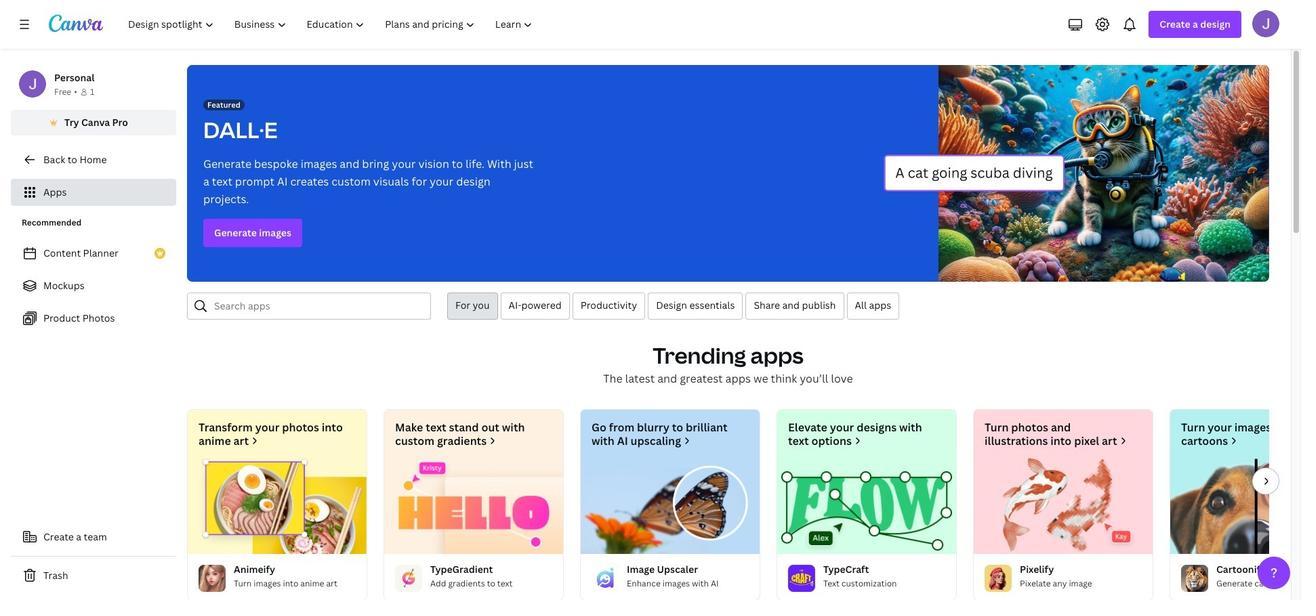 Task type: describe. For each thing, give the bounding box(es) containing it.
pixelify image
[[974, 459, 1153, 555]]

animeify image
[[188, 459, 367, 555]]

cartoonify image
[[1182, 565, 1209, 593]]

an image with a cursor next to a text box containing the prompt "a cat going scuba diving" to generate an image. the generated image of a cat doing scuba diving is behind the text box. image
[[884, 65, 1270, 282]]

1 vertical spatial image upscaler image
[[592, 565, 619, 593]]

top level navigation element
[[119, 11, 545, 38]]



Task type: locate. For each thing, give the bounding box(es) containing it.
Input field to search for apps search field
[[214, 294, 422, 319]]

cartoonify image
[[1171, 459, 1302, 555]]

image upscaler image
[[581, 459, 760, 555], [592, 565, 619, 593]]

typegradient image
[[384, 459, 563, 555]]

jacob simon image
[[1253, 10, 1280, 37]]

typegradient image
[[395, 565, 422, 593]]

typecraft image
[[778, 459, 957, 555]]

animeify image
[[199, 565, 226, 593]]

0 vertical spatial image upscaler image
[[581, 459, 760, 555]]

list
[[11, 240, 176, 332]]

typecraft image
[[789, 565, 816, 593]]

pixelify image
[[985, 565, 1012, 593]]



Task type: vqa. For each thing, say whether or not it's contained in the screenshot.
top AND
no



